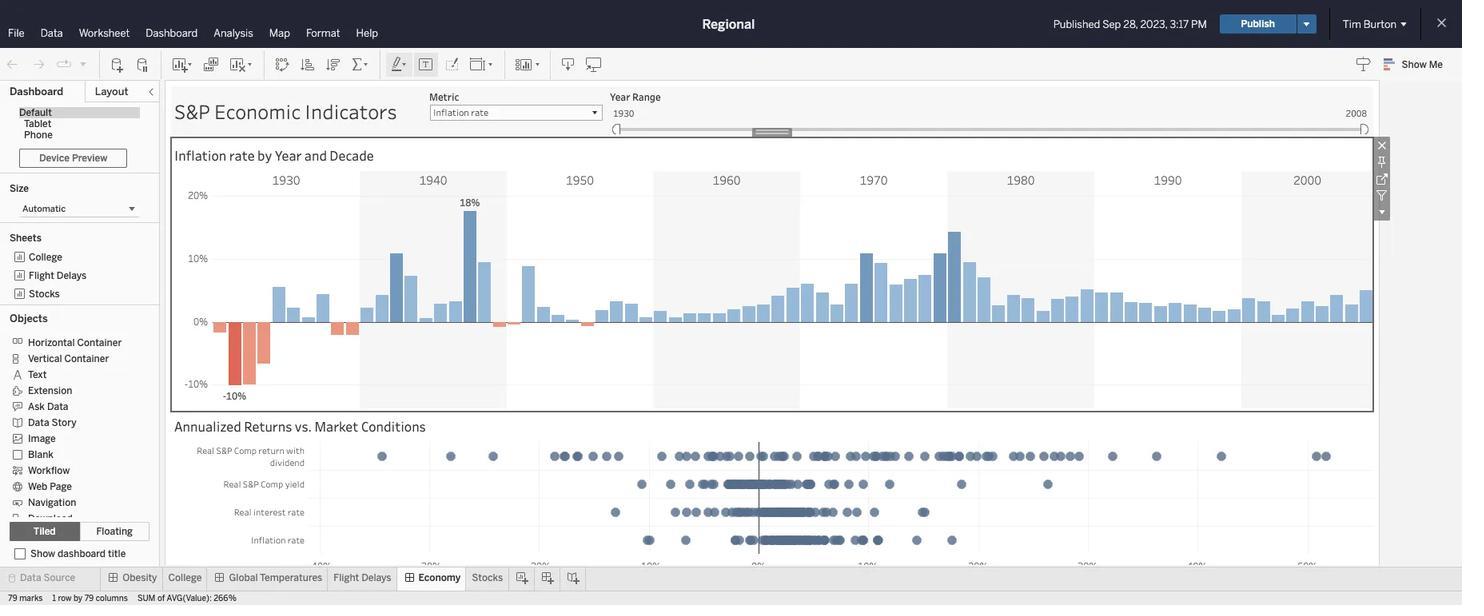 Task type: vqa. For each thing, say whether or not it's contained in the screenshot.
trial.
no



Task type: locate. For each thing, give the bounding box(es) containing it.
show/hide cards image
[[515, 56, 541, 72]]

container inside option
[[64, 353, 109, 365]]

story
[[52, 417, 76, 429]]

pm
[[1192, 18, 1207, 30]]

regional
[[703, 16, 755, 32]]

stocks
[[29, 289, 60, 300], [472, 573, 503, 584]]

container inside option
[[77, 337, 122, 349]]

flight
[[29, 270, 54, 282], [334, 573, 359, 584]]

device
[[39, 153, 70, 164]]

79 left the marks
[[8, 594, 17, 604]]

266%
[[214, 594, 237, 604]]

1 vertical spatial show
[[30, 549, 55, 560]]

79
[[8, 594, 17, 604], [84, 594, 94, 604]]

0 vertical spatial by
[[258, 147, 272, 164]]

3:17
[[1170, 18, 1189, 30]]

college
[[29, 252, 62, 263], [168, 573, 202, 584]]

web page
[[28, 481, 72, 493]]

show down tiled
[[30, 549, 55, 560]]

0 vertical spatial flight delays
[[29, 270, 87, 282]]

flight delays
[[29, 270, 87, 282], [334, 573, 392, 584]]

stocks up objects
[[29, 289, 60, 300]]

by right rate
[[258, 147, 272, 164]]

college down sheets
[[29, 252, 62, 263]]

year
[[610, 90, 630, 103], [275, 147, 302, 164]]

0 vertical spatial flight
[[29, 270, 54, 282]]

flight right 'temperatures'
[[334, 573, 359, 584]]

data up replay animation icon
[[41, 27, 63, 39]]

default tablet phone
[[19, 107, 53, 141]]

0 horizontal spatial 79
[[8, 594, 17, 604]]

clear sheet image
[[229, 56, 254, 72]]

list box
[[10, 249, 150, 304]]

1 horizontal spatial flight
[[334, 573, 359, 584]]

inflation rate by year and decade
[[174, 147, 374, 164]]

0 horizontal spatial college
[[29, 252, 62, 263]]

1 horizontal spatial 79
[[84, 594, 94, 604]]

dashboard up new worksheet image
[[146, 27, 198, 39]]

1 horizontal spatial show
[[1402, 59, 1427, 70]]

global
[[229, 573, 258, 584]]

data source
[[20, 573, 75, 584]]

college up sum of avg(value): 266% at the left of page
[[168, 573, 202, 584]]

navigation
[[28, 497, 76, 509]]

year up 1930, decade. press space to toggle selection. press escape to go back to the left margin. use arrow keys to navigate headers text field
[[275, 147, 302, 164]]

text option
[[10, 366, 126, 382]]

decade
[[330, 147, 374, 164]]

1930
[[613, 107, 635, 119]]

container up vertical container
[[77, 337, 122, 349]]

range
[[633, 90, 661, 103]]

0 vertical spatial container
[[77, 337, 122, 349]]

format workbook image
[[444, 56, 460, 72]]

dashboard up default
[[10, 86, 63, 98]]

me
[[1430, 59, 1444, 70]]

dashboard
[[146, 27, 198, 39], [10, 86, 63, 98]]

0 horizontal spatial flight
[[29, 270, 54, 282]]

show me button
[[1377, 52, 1458, 77]]

flight delays down sheets
[[29, 270, 87, 282]]

1 horizontal spatial stocks
[[472, 573, 503, 584]]

data up "data story"
[[47, 401, 68, 413]]

1 vertical spatial dashboard
[[10, 86, 63, 98]]

worksheet
[[79, 27, 130, 39]]

1 vertical spatial by
[[74, 594, 83, 604]]

flight delays right 'temperatures'
[[334, 573, 392, 584]]

rate
[[229, 147, 255, 164]]

0 vertical spatial show
[[1402, 59, 1427, 70]]

0 vertical spatial delays
[[57, 270, 87, 282]]

1930, Decade. Press Space to toggle selection. Press Escape to go back to the left margin. Use arrow keys to navigate headers text field
[[213, 171, 360, 188]]

image
[[28, 433, 56, 445]]

download image
[[561, 56, 577, 72]]

container for horizontal container
[[77, 337, 122, 349]]

delays left the economy
[[362, 573, 392, 584]]

flight down sheets
[[29, 270, 54, 282]]

show
[[1402, 59, 1427, 70], [30, 549, 55, 560]]

2023,
[[1141, 18, 1168, 30]]

show inside button
[[1402, 59, 1427, 70]]

data guide image
[[1356, 56, 1372, 72]]

container
[[77, 337, 122, 349], [64, 353, 109, 365]]

replay animation image
[[78, 59, 88, 68]]

default
[[19, 107, 52, 118]]

container down horizontal container
[[64, 353, 109, 365]]

fit image
[[469, 56, 495, 72]]

1 vertical spatial flight delays
[[334, 573, 392, 584]]

year up 1930
[[610, 90, 630, 103]]

1 vertical spatial container
[[64, 353, 109, 365]]

row
[[58, 594, 72, 604]]

data
[[41, 27, 63, 39], [47, 401, 68, 413], [28, 417, 49, 429], [20, 573, 41, 584]]

delays
[[57, 270, 87, 282], [362, 573, 392, 584]]

0 vertical spatial dashboard
[[146, 27, 198, 39]]

data up the marks
[[20, 573, 41, 584]]

publish
[[1242, 18, 1276, 30]]

1 horizontal spatial by
[[258, 147, 272, 164]]

data down ask
[[28, 417, 49, 429]]

2 79 from the left
[[84, 594, 94, 604]]

web page option
[[10, 478, 126, 494]]

79 left the columns
[[84, 594, 94, 604]]

objects list box
[[10, 330, 150, 526]]

by right row
[[74, 594, 83, 604]]

0 vertical spatial marks. press enter to open the view data window.. use arrow keys to navigate data visualization elements. image
[[213, 188, 1374, 409]]

togglestate option group
[[10, 522, 150, 541]]

publish button
[[1220, 14, 1297, 34]]

sum of avg(value): 266%
[[138, 594, 237, 604]]

show left me
[[1402, 59, 1427, 70]]

marks. press enter to open the view data window.. use arrow keys to navigate data visualization elements. image
[[213, 188, 1374, 409], [309, 442, 1374, 555]]

published sep 28, 2023, 3:17 pm
[[1054, 18, 1207, 30]]

sorted descending by average of value within date year image
[[326, 56, 342, 72]]

1 horizontal spatial college
[[168, 573, 202, 584]]

data for data source
[[20, 573, 41, 584]]

highlight image
[[390, 56, 409, 72]]

0 horizontal spatial year
[[275, 147, 302, 164]]

blank option
[[10, 446, 126, 462]]

ask data option
[[10, 398, 126, 414]]

1 79 from the left
[[8, 594, 17, 604]]

by inside s&p economic indicators application
[[258, 147, 272, 164]]

image option
[[10, 430, 126, 446]]

1 vertical spatial delays
[[362, 573, 392, 584]]

1 vertical spatial marks. press enter to open the view data window.. use arrow keys to navigate data visualization elements. image
[[309, 442, 1374, 555]]

title
[[108, 549, 126, 560]]

totals image
[[351, 56, 370, 72]]

vertical container
[[28, 353, 109, 365]]

delays up horizontal container option
[[57, 270, 87, 282]]

by
[[258, 147, 272, 164], [74, 594, 83, 604]]

flight inside list box
[[29, 270, 54, 282]]

tim burton
[[1343, 18, 1397, 30]]

stocks inside list box
[[29, 289, 60, 300]]

workflow
[[28, 465, 70, 477]]

redo image
[[30, 56, 46, 72]]

automatic
[[22, 204, 66, 214]]

s&p
[[174, 98, 210, 125]]

stocks right the economy
[[472, 573, 503, 584]]

0 vertical spatial year
[[610, 90, 630, 103]]

pause auto updates image
[[135, 56, 151, 72]]

Real S&P Comp yield, Metric. Press Space to toggle selection. Press Escape to go back to the left margin. Use arrow keys to navigate headers text field
[[171, 470, 309, 498]]

use as filter image
[[1374, 187, 1391, 204]]

year range
[[610, 90, 661, 103]]

economic
[[214, 98, 301, 125]]

returns
[[244, 418, 292, 435]]

tablet
[[24, 118, 52, 130]]

0 horizontal spatial show
[[30, 549, 55, 560]]

extension option
[[10, 382, 126, 398]]

fix width image
[[1374, 154, 1391, 170]]

0 vertical spatial stocks
[[29, 289, 60, 300]]

text
[[28, 369, 47, 381]]

and
[[305, 147, 327, 164]]

0 horizontal spatial flight delays
[[29, 270, 87, 282]]

0 horizontal spatial by
[[74, 594, 83, 604]]

source
[[44, 573, 75, 584]]

0 horizontal spatial delays
[[57, 270, 87, 282]]

1 vertical spatial year
[[275, 147, 302, 164]]

0 vertical spatial college
[[29, 252, 62, 263]]

0 horizontal spatial stocks
[[29, 289, 60, 300]]

metric
[[429, 90, 459, 103]]

data inside data story option
[[28, 417, 49, 429]]

annualized returns vs. market conditions
[[174, 418, 426, 435]]

flight delays inside list box
[[29, 270, 87, 282]]

annualized
[[174, 418, 241, 435]]

by for 79
[[74, 594, 83, 604]]



Task type: describe. For each thing, give the bounding box(es) containing it.
vs.
[[295, 418, 312, 435]]

Inflation rate, Metric. Press Space to toggle selection. Press Escape to go back to the left margin. Use arrow keys to navigate headers text field
[[171, 526, 309, 554]]

duplicate image
[[203, 56, 219, 72]]

objects
[[10, 313, 48, 325]]

1 vertical spatial stocks
[[472, 573, 503, 584]]

dashboard
[[58, 549, 106, 560]]

go to sheet image
[[1374, 170, 1391, 187]]

blank
[[28, 449, 54, 461]]

1980, Decade. Press Space to toggle selection. Press Escape to go back to the left margin. Use arrow keys to navigate headers text field
[[948, 171, 1095, 188]]

ask
[[28, 401, 45, 413]]

s&p economic indicators
[[174, 98, 397, 125]]

navigation option
[[10, 494, 126, 510]]

show dashboard title
[[30, 549, 126, 560]]

indicators
[[305, 98, 397, 125]]

data story
[[28, 417, 76, 429]]

0 horizontal spatial dashboard
[[10, 86, 63, 98]]

device preview
[[39, 153, 107, 164]]

remove from dashboard image
[[1374, 137, 1391, 154]]

columns
[[96, 594, 128, 604]]

data story option
[[10, 414, 126, 430]]

by for year
[[258, 147, 272, 164]]

workflow option
[[10, 462, 126, 478]]

format
[[306, 27, 340, 39]]

1
[[52, 594, 56, 604]]

sep
[[1103, 18, 1122, 30]]

show for show me
[[1402, 59, 1427, 70]]

horizontal container
[[28, 337, 122, 349]]

help
[[356, 27, 378, 39]]

obesity
[[123, 573, 157, 584]]

new worksheet image
[[171, 56, 194, 72]]

undo image
[[5, 56, 21, 72]]

vertical container option
[[10, 350, 126, 366]]

burton
[[1364, 18, 1397, 30]]

inflation
[[174, 147, 227, 164]]

1 horizontal spatial flight delays
[[334, 573, 392, 584]]

hide mark labels image
[[418, 56, 434, 72]]

economy
[[419, 573, 461, 584]]

of
[[157, 594, 165, 604]]

size
[[10, 183, 29, 194]]

market
[[315, 418, 358, 435]]

new data source image
[[110, 56, 126, 72]]

data inside ask data 'option'
[[47, 401, 68, 413]]

1 horizontal spatial dashboard
[[146, 27, 198, 39]]

data for data story
[[28, 417, 49, 429]]

extension
[[28, 385, 72, 397]]

layout
[[95, 86, 128, 98]]

1970, Decade. Press Space to toggle selection. Press Escape to go back to the left margin. Use arrow keys to navigate headers text field
[[801, 171, 948, 188]]

open and edit this workbook in tableau desktop image
[[586, 56, 602, 72]]

replay animation image
[[56, 56, 72, 72]]

avg(value):
[[167, 594, 212, 604]]

1 vertical spatial flight
[[334, 573, 359, 584]]

temperatures
[[260, 573, 323, 584]]

1 vertical spatial college
[[168, 573, 202, 584]]

container for vertical container
[[64, 353, 109, 365]]

s&p economic indicators application
[[160, 80, 1461, 605]]

ask data
[[28, 401, 68, 413]]

download option
[[10, 510, 126, 526]]

college inside list box
[[29, 252, 62, 263]]

1 horizontal spatial delays
[[362, 573, 392, 584]]

delays inside list box
[[57, 270, 87, 282]]

list box containing college
[[10, 249, 150, 304]]

79 marks
[[8, 594, 43, 604]]

marks
[[19, 594, 43, 604]]

collapse image
[[146, 87, 156, 97]]

Real interest rate, Metric. Press Space to toggle selection. Press Escape to go back to the left margin. Use arrow keys to navigate headers text field
[[171, 498, 309, 526]]

swap rows and columns image
[[274, 56, 290, 72]]

more options image
[[1374, 204, 1391, 221]]

file
[[8, 27, 25, 39]]

2008
[[1346, 107, 1368, 119]]

1940, Decade. Press Space to toggle selection. Press Escape to go back to the left margin. Use arrow keys to navigate headers text field
[[360, 171, 507, 188]]

show for show dashboard title
[[30, 549, 55, 560]]

global temperatures
[[229, 573, 323, 584]]

horizontal container option
[[10, 334, 126, 350]]

sheets
[[10, 233, 42, 244]]

download
[[28, 513, 73, 524]]

vertical
[[28, 353, 62, 365]]

web
[[28, 481, 47, 493]]

28,
[[1124, 18, 1139, 30]]

analysis
[[214, 27, 253, 39]]

horizontal
[[28, 337, 75, 349]]

phone
[[24, 130, 53, 141]]

sorted ascending by average of value within date year image
[[300, 56, 316, 72]]

sum
[[138, 594, 156, 604]]

page
[[50, 481, 72, 493]]

tim
[[1343, 18, 1362, 30]]

tiled
[[33, 526, 56, 537]]

map
[[269, 27, 290, 39]]

floating
[[96, 526, 133, 537]]

show me
[[1402, 59, 1444, 70]]

conditions
[[361, 418, 426, 435]]

1960, Decade. Press Space to toggle selection. Press Escape to go back to the left margin. Use arrow keys to navigate headers text field
[[653, 171, 801, 188]]

1950, Decade. Press Space to toggle selection. Press Escape to go back to the left margin. Use arrow keys to navigate headers text field
[[507, 171, 653, 188]]

Real S&P Comp return with dividend, Metric. Press Space to toggle selection. Press Escape to go back to the left margin. Use arrow keys to navigate headers text field
[[171, 442, 309, 470]]

device preview button
[[19, 149, 127, 168]]

1 horizontal spatial year
[[610, 90, 630, 103]]

preview
[[72, 153, 107, 164]]

published
[[1054, 18, 1101, 30]]

data for data
[[41, 27, 63, 39]]

2000, Decade. Press Space to toggle selection. Press Escape to go back to the left margin. Use arrow keys to navigate headers text field
[[1242, 171, 1374, 188]]

1 row by 79 columns
[[52, 594, 128, 604]]

1990, Decade. Press Space to toggle selection. Press Escape to go back to the left margin. Use arrow keys to navigate headers text field
[[1095, 171, 1242, 188]]



